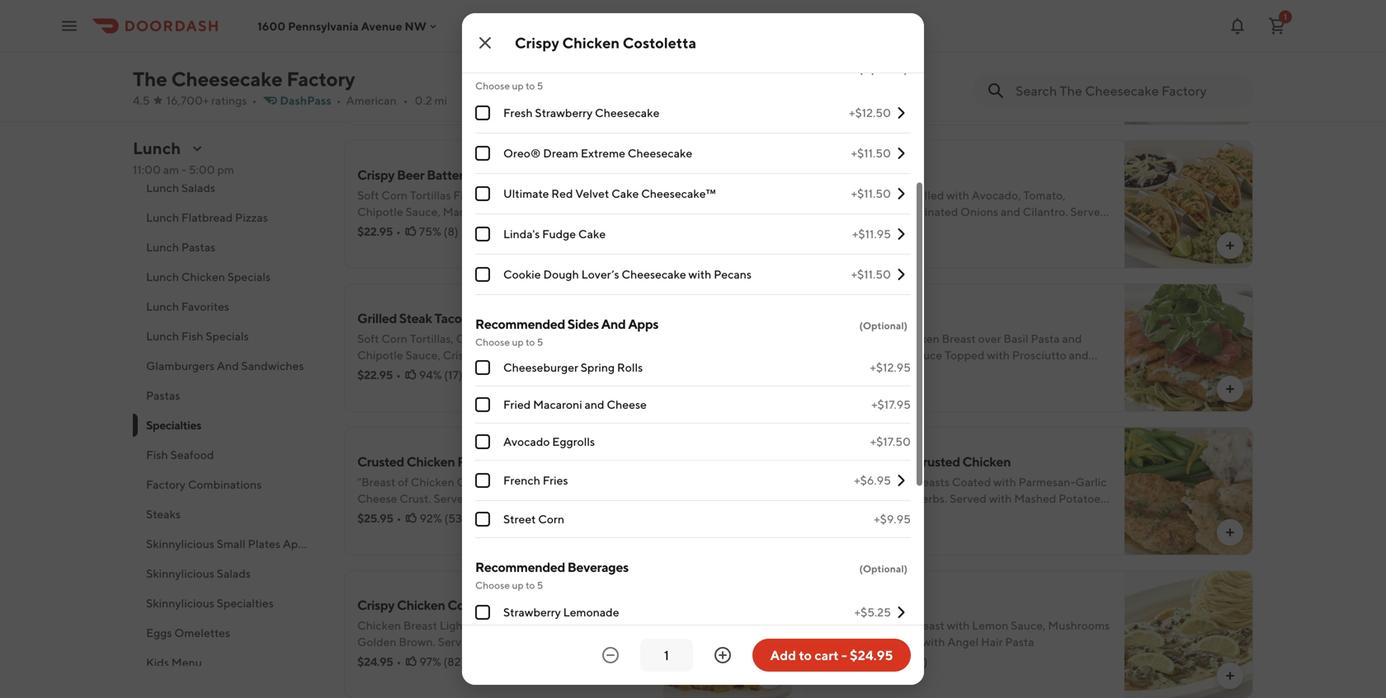 Task type: describe. For each thing, give the bounding box(es) containing it.
choose for recommended beverages
[[475, 580, 510, 592]]

1 vertical spatial pastas
[[146, 389, 180, 403]]

97% (82)
[[420, 656, 465, 669]]

corn for grilled steak tacos
[[381, 332, 408, 346]]

cilantro. inside the grilled steak tacos soft corn tortillas, chargrilled steak, avocado, tomato, chipotle sauce, crispy onions and cilantro. served with rice and beans
[[541, 349, 586, 362]]

pm
[[217, 163, 234, 177]]

marinated inside grilled fish tacos soft corn tortillas filled with avocado, tomato, chipotle sauce, marinated onions and cilantro.  served with rice and beans
[[904, 205, 958, 219]]

french fries
[[503, 474, 568, 488]]

potato-
[[357, 78, 398, 92]]

chipotle inside grilled fish tacos soft corn tortillas filled with avocado, tomato, chipotle sauce, marinated onions and cilantro.  served with rice and beans
[[819, 205, 865, 219]]

lunch chicken specials button
[[133, 262, 324, 292]]

peas,
[[474, 45, 502, 59]]

crispy for crispy chicken costoletta
[[515, 34, 559, 52]]

skinnylicious small plates appetizers
[[146, 538, 340, 551]]

apps
[[628, 316, 659, 332]]

crispy chicken costoletta dialog
[[462, 0, 924, 699]]

cheesecake up 'apps'
[[622, 268, 686, 281]]

(optional) for recommended sides and apps
[[859, 320, 908, 332]]

crusted chicken romano "breast of chicken coated with a romano-parmesan cheese crust. served with pasta in a light tomato sauce"
[[357, 454, 633, 522]]

crispy for crispy chicken costoletta chicken breast lightly breaded and sauteed to a crisp golden brown. served with lemon sauce, mashed potatoes and fresh asparagus
[[357, 598, 395, 614]]

lunch for lunch favorites
[[146, 300, 179, 314]]

92% (53)
[[420, 512, 466, 526]]

steak,
[[517, 332, 550, 346]]

soft for baja chicken tacos
[[819, 45, 840, 59]]

1 items, open order cart image
[[1268, 16, 1287, 36]]

beans inside 'baja chicken tacos soft corn tortillas filled with mildly spicy chicken, cheese, tomato, avocado, onion, chipotle and cilantro. served with rice and beans'
[[979, 78, 1011, 92]]

recommended beverages choose up to 5
[[475, 560, 629, 592]]

garlic
[[1076, 476, 1107, 489]]

crispy chicken costoletta image
[[663, 571, 792, 699]]

menu
[[171, 656, 202, 670]]

with inside shepherd's pie ground beef, carrots, peas, zucchini and onions in a delicious mushroom gravy covered with a mashed potato-parmesan cheese crust
[[548, 61, 571, 75]]

1 horizontal spatial parmesan-
[[1019, 476, 1076, 489]]

onions inside shepherd's pie ground beef, carrots, peas, zucchini and onions in a delicious mushroom gravy covered with a mashed potato-parmesan cheese crust
[[574, 45, 612, 59]]

recommended sides and apps group
[[475, 315, 911, 539]]

decrease quantity by 1 image
[[601, 646, 621, 666]]

94% for 94% (17)
[[419, 368, 442, 382]]

to inside crispy chicken costoletta chicken breast lightly breaded and sauteed to a crisp golden brown. served with lemon sauce, mashed potatoes and fresh asparagus
[[594, 619, 605, 633]]

cilantro. inside 'baja chicken tacos soft corn tortillas filled with mildly spicy chicken, cheese, tomato, avocado, onion, chipotle and cilantro. served with rice and beans'
[[819, 78, 864, 92]]

0 horizontal spatial $24.95
[[357, 656, 393, 669]]

beans for fish
[[892, 222, 924, 235]]

capers.
[[841, 636, 881, 649]]

crispy beer battered fish tacos soft corn tortillas filled with avocado, tomato, chipotle sauce, marinated onions and cilantro.  served with rice and beans
[[357, 167, 646, 235]]

to inside recommended beverages choose up to 5
[[526, 580, 535, 592]]

and inside chicken piccata sauteed chicken breast with lemon sauce, mushrooms and capers. served with angel hair pasta
[[819, 636, 838, 649]]

oreo®
[[503, 146, 541, 160]]

sauce, inside crispy chicken costoletta chicken breast lightly breaded and sauteed to a crisp golden brown. served with lemon sauce, mashed potatoes and fresh asparagus
[[541, 636, 576, 649]]

sauce
[[910, 349, 943, 362]]

• down the cheesecake factory
[[252, 94, 257, 107]]

factory combinations
[[146, 478, 262, 492]]

onion,
[[960, 61, 996, 75]]

linda's fudge cake
[[503, 227, 606, 241]]

avocado, inside the grilled steak tacos soft corn tortillas, chargrilled steak, avocado, tomato, chipotle sauce, crispy onions and cilantro. served with rice and beans
[[552, 332, 601, 346]]

crisp
[[615, 619, 643, 633]]

served inside parmesan-herb crusted chicken sauteed chicken breasts coated with parmesan-garlic breadcrumbs and herbs. served with mashed potatoes and green beans
[[950, 492, 987, 506]]

crispy inside chicken bellagio crispy coated chicken breast over basil pasta and parmesan cream sauce topped with prosciutto and arugula salad
[[819, 332, 852, 346]]

kids menu
[[146, 656, 202, 670]]

0 vertical spatial parmesan-
[[819, 454, 882, 470]]

specialties inside button
[[217, 597, 274, 611]]

lover's
[[581, 268, 619, 281]]

5:00
[[189, 163, 215, 177]]

beans for steak
[[430, 365, 463, 379]]

cilantro. inside grilled fish tacos soft corn tortillas filled with avocado, tomato, chipotle sauce, marinated onions and cilantro.  served with rice and beans
[[1023, 205, 1068, 219]]

1 horizontal spatial pastas
[[181, 241, 216, 254]]

with inside crispy chicken costoletta chicken breast lightly breaded and sauteed to a crisp golden brown. served with lemon sauce, mashed potatoes and fresh asparagus
[[477, 636, 500, 649]]

• right sauce"
[[397, 512, 401, 526]]

eggs omelettes
[[146, 627, 230, 640]]

lunch pastas button
[[133, 233, 324, 262]]

spicy
[[1007, 45, 1035, 59]]

chicken bellagio crispy coated chicken breast over basil pasta and parmesan cream sauce topped with prosciutto and arugula salad
[[819, 311, 1089, 379]]

$24.95 inside add to cart - $24.95 button
[[850, 648, 893, 664]]

0 horizontal spatial -
[[181, 163, 186, 177]]

add item to cart image for chicken bellagio
[[1224, 383, 1237, 396]]

pasta inside chicken bellagio crispy coated chicken breast over basil pasta and parmesan cream sauce topped with prosciutto and arugula salad
[[1031, 332, 1060, 346]]

street corn
[[503, 513, 565, 527]]

cheese inside crusted chicken romano "breast of chicken coated with a romano-parmesan cheese crust. served with pasta in a light tomato sauce"
[[357, 492, 397, 506]]

a inside crispy chicken costoletta chicken breast lightly breaded and sauteed to a crisp golden brown. served with lemon sauce, mashed potatoes and fresh asparagus
[[607, 619, 613, 633]]

extreme
[[581, 146, 626, 160]]

crispy inside the grilled steak tacos soft corn tortillas, chargrilled steak, avocado, tomato, chipotle sauce, crispy onions and cilantro. served with rice and beans
[[443, 349, 476, 362]]

glamburgers
[[146, 359, 215, 373]]

fish inside button
[[146, 449, 168, 462]]

(13)
[[908, 81, 927, 95]]

cart
[[815, 648, 839, 664]]

• down capers.
[[858, 656, 863, 669]]

in inside shepherd's pie ground beef, carrots, peas, zucchini and onions in a delicious mushroom gravy covered with a mashed potato-parmesan cheese crust
[[614, 45, 624, 59]]

carrots,
[[430, 45, 471, 59]]

92% for crusted chicken romano
[[420, 512, 442, 526]]

seafood
[[170, 449, 214, 462]]

cheeseburger
[[503, 361, 578, 375]]

• left 0.2
[[403, 94, 408, 107]]

choose for recommended desserts
[[475, 80, 510, 92]]

mashed inside parmesan-herb crusted chicken sauteed chicken breasts coated with parmesan-garlic breadcrumbs and herbs. served with mashed potatoes and green beans
[[1014, 492, 1057, 506]]

5 for desserts
[[537, 80, 543, 92]]

soft for grilled steak tacos
[[357, 332, 379, 346]]

crust.
[[400, 492, 431, 506]]

corn inside recommended sides and apps group
[[538, 513, 565, 527]]

topped
[[945, 349, 985, 362]]

$24.95 •
[[357, 656, 401, 669]]

onions inside crispy beer battered fish tacos soft corn tortillas filled with avocado, tomato, chipotle sauce, marinated onions and cilantro.  served with rice and beans
[[499, 205, 537, 219]]

lunch for lunch fish specials
[[146, 330, 179, 343]]

+$11.50 for cheesecake™
[[851, 187, 891, 201]]

fried macaroni and cheese
[[503, 398, 647, 412]]

0 vertical spatial 92%
[[883, 81, 906, 95]]

add to cart - $24.95 button
[[753, 640, 911, 673]]

macaroni
[[533, 398, 582, 412]]

cheese inside recommended sides and apps group
[[607, 398, 647, 412]]

increase quantity by 1 image
[[713, 646, 733, 666]]

crispy chicken costoletta
[[515, 34, 697, 52]]

(51)
[[906, 512, 925, 526]]

a left fries
[[524, 476, 530, 489]]

grilled steak tacos image
[[663, 284, 792, 413]]

chipotle inside crispy beer battered fish tacos soft corn tortillas filled with avocado, tomato, chipotle sauce, marinated onions and cilantro.  served with rice and beans
[[357, 205, 403, 219]]

am
[[163, 163, 179, 177]]

sauteed inside chicken piccata sauteed chicken breast with lemon sauce, mushrooms and capers. served with angel hair pasta
[[819, 619, 862, 633]]

tacos inside crispy beer battered fish tacos soft corn tortillas filled with avocado, tomato, chipotle sauce, marinated onions and cilantro.  served with rice and beans
[[508, 167, 541, 183]]

dashpass •
[[280, 94, 341, 107]]

fish inside grilled fish tacos soft corn tortillas filled with avocado, tomato, chipotle sauce, marinated onions and cilantro.  served with rice and beans
[[861, 167, 885, 183]]

crusted chicken romano image
[[663, 427, 792, 556]]

green
[[841, 509, 874, 522]]

parmesan for chicken bellagio
[[819, 349, 871, 362]]

rice inside grilled fish tacos soft corn tortillas filled with avocado, tomato, chipotle sauce, marinated onions and cilantro.  served with rice and beans
[[844, 222, 867, 235]]

$22.95 for crispy beer battered fish tacos
[[357, 225, 393, 238]]

cilantro. inside crispy beer battered fish tacos soft corn tortillas filled with avocado, tomato, chipotle sauce, marinated onions and cilantro.  served with rice and beans
[[562, 205, 607, 219]]

mildly
[[972, 45, 1004, 59]]

0 vertical spatial cake
[[612, 187, 639, 201]]

prosciutto
[[1012, 349, 1067, 362]]

corn inside crispy beer battered fish tacos soft corn tortillas filled with avocado, tomato, chipotle sauce, marinated onions and cilantro.  served with rice and beans
[[381, 189, 408, 202]]

+$11.95
[[852, 227, 891, 241]]

sauteed inside parmesan-herb crusted chicken sauteed chicken breasts coated with parmesan-garlic breadcrumbs and herbs. served with mashed potatoes and green beans
[[819, 476, 862, 489]]

coated inside crusted chicken romano "breast of chicken coated with a romano-parmesan cheese crust. served with pasta in a light tomato sauce"
[[457, 476, 496, 489]]

and inside group
[[585, 398, 605, 412]]

lunch for lunch salads
[[146, 181, 179, 195]]

sauce, inside grilled fish tacos soft corn tortillas filled with avocado, tomato, chipotle sauce, marinated onions and cilantro.  served with rice and beans
[[867, 205, 902, 219]]

beef,
[[400, 45, 427, 59]]

rice inside the grilled steak tacos soft corn tortillas, chargrilled steak, avocado, tomato, chipotle sauce, crispy onions and cilantro. served with rice and beans
[[383, 365, 406, 379]]

+$17.95
[[872, 398, 911, 412]]

salads for skinnylicious salads
[[217, 567, 251, 581]]

velvet
[[575, 187, 609, 201]]

specials for lunch chicken specials
[[227, 270, 271, 284]]

- inside button
[[842, 648, 847, 664]]

cookie
[[503, 268, 541, 281]]

factory combinations button
[[133, 470, 324, 500]]

+$9.95
[[874, 513, 911, 527]]

chicken inside 'baja chicken tacos soft corn tortillas filled with mildly spicy chicken, cheese, tomato, avocado, onion, chipotle and cilantro. served with rice and beans'
[[846, 24, 895, 39]]

notification bell image
[[1228, 16, 1248, 36]]

lunch pastas
[[146, 241, 216, 254]]

factory inside factory combinations button
[[146, 478, 186, 492]]

chargrilled
[[456, 332, 515, 346]]

lunch favorites button
[[133, 292, 324, 322]]

lemon inside chicken piccata sauteed chicken breast with lemon sauce, mushrooms and capers. served with angel hair pasta
[[972, 619, 1009, 633]]

rice inside crispy beer battered fish tacos soft corn tortillas filled with avocado, tomato, chipotle sauce, marinated onions and cilantro.  served with rice and beans
[[383, 222, 406, 235]]

1600 pennsylvania avenue nw
[[257, 19, 427, 33]]

skinnylicious for skinnylicious salads
[[146, 567, 214, 581]]

ultimate
[[503, 187, 549, 201]]

to inside add to cart - $24.95 button
[[799, 648, 812, 664]]

kids menu button
[[133, 649, 324, 678]]

add item to cart image for crispy chicken costoletta
[[763, 670, 776, 683]]

mashed inside crispy chicken costoletta chicken breast lightly breaded and sauteed to a crisp golden brown. served with lemon sauce, mashed potatoes and fresh asparagus
[[579, 636, 621, 649]]

beans inside crispy beer battered fish tacos soft corn tortillas filled with avocado, tomato, chipotle sauce, marinated onions and cilantro.  served with rice and beans
[[430, 222, 463, 235]]

served inside crusted chicken romano "breast of chicken coated with a romano-parmesan cheese crust. served with pasta in a light tomato sauce"
[[434, 492, 471, 506]]

served inside 'baja chicken tacos soft corn tortillas filled with mildly spicy chicken, cheese, tomato, avocado, onion, chipotle and cilantro. served with rice and beans'
[[866, 78, 903, 92]]

strawberry inside recommended desserts 'group'
[[535, 106, 593, 120]]

delicious
[[357, 61, 406, 75]]

add to cart - $24.95
[[770, 648, 893, 664]]

tomato, inside crispy beer battered fish tacos soft corn tortillas filled with avocado, tomato, chipotle sauce, marinated onions and cilantro.  served with rice and beans
[[562, 189, 604, 202]]

chicken inside 'dialog'
[[562, 34, 620, 52]]

sauce, inside crispy beer battered fish tacos soft corn tortillas filled with avocado, tomato, chipotle sauce, marinated onions and cilantro.  served with rice and beans
[[406, 205, 441, 219]]

92% for chicken piccata
[[881, 656, 903, 669]]

basil
[[1004, 332, 1029, 346]]

desserts
[[568, 60, 618, 76]]

tomato, inside 'baja chicken tacos soft corn tortillas filled with mildly spicy chicken, cheese, tomato, avocado, onion, chipotle and cilantro. served with rice and beans'
[[864, 61, 906, 75]]

pastas button
[[133, 381, 324, 411]]

1 horizontal spatial factory
[[287, 67, 355, 91]]

(53)
[[444, 512, 466, 526]]

grilled fish tacos image
[[1125, 140, 1254, 269]]

soft inside crispy beer battered fish tacos soft corn tortillas filled with avocado, tomato, chipotle sauce, marinated onions and cilantro.  served with rice and beans
[[357, 189, 379, 202]]

11:00 am - 5:00 pm
[[133, 163, 234, 177]]

filled for grilled fish tacos
[[915, 189, 944, 202]]

fudge
[[542, 227, 576, 241]]

cheese inside shepherd's pie ground beef, carrots, peas, zucchini and onions in a delicious mushroom gravy covered with a mashed potato-parmesan cheese crust
[[452, 78, 492, 92]]

sauteed inside crispy chicken costoletta chicken breast lightly breaded and sauteed to a crisp golden brown. served with lemon sauce, mashed potatoes and fresh asparagus
[[548, 619, 592, 633]]

• left 94% (17)
[[396, 368, 401, 382]]

the cheesecake factory
[[133, 67, 355, 91]]

up for recommended desserts
[[512, 80, 524, 92]]

coated inside parmesan-herb crusted chicken sauteed chicken breasts coated with parmesan-garlic breadcrumbs and herbs. served with mashed potatoes and green beans
[[952, 476, 991, 489]]

to inside recommended sides and apps choose up to 5
[[526, 337, 535, 348]]

crust
[[494, 78, 523, 92]]

94% (17)
[[419, 368, 463, 382]]

filled inside crispy beer battered fish tacos soft corn tortillas filled with avocado, tomato, chipotle sauce, marinated onions and cilantro.  served with rice and beans
[[453, 189, 483, 202]]

chicken,
[[1038, 45, 1084, 59]]

chicken piccata image
[[1125, 571, 1254, 699]]

• left 75%
[[396, 225, 401, 238]]

fried
[[503, 398, 531, 412]]

avocado, inside 'baja chicken tacos soft corn tortillas filled with mildly spicy chicken, cheese, tomato, avocado, onion, chipotle and cilantro. served with rice and beans'
[[908, 61, 958, 75]]

and inside recommended sides and apps choose up to 5
[[601, 316, 626, 332]]

chicken piccata sauteed chicken breast with lemon sauce, mushrooms and capers. served with angel hair pasta
[[819, 598, 1110, 649]]

cookie dough lover's cheesecake with pecans
[[503, 268, 752, 281]]

16,700+ ratings •
[[166, 94, 257, 107]]

add item to cart image for grilled steak tacos
[[763, 383, 776, 396]]

lunch salads button
[[133, 173, 324, 203]]

breast for costoletta
[[403, 619, 437, 633]]

romano
[[457, 454, 507, 470]]

with inside chicken bellagio crispy coated chicken breast over basil pasta and parmesan cream sauce topped with prosciutto and arugula salad
[[987, 349, 1010, 362]]

served inside grilled fish tacos soft corn tortillas filled with avocado, tomato, chipotle sauce, marinated onions and cilantro.  served with rice and beans
[[1071, 205, 1108, 219]]

appetizers
[[283, 538, 340, 551]]

pizzas
[[235, 211, 268, 224]]

dream
[[543, 146, 579, 160]]

(optional) for recommended beverages
[[859, 564, 908, 575]]

lemonade
[[563, 606, 619, 620]]

tacos for grilled steak tacos
[[434, 311, 468, 326]]

close crispy chicken costoletta image
[[475, 33, 495, 53]]

baja chicken tacos image
[[1125, 0, 1254, 125]]

potatoes inside crispy chicken costoletta chicken breast lightly breaded and sauteed to a crisp golden brown. served with lemon sauce, mashed potatoes and fresh asparagus
[[357, 652, 404, 666]]

5 inside recommended sides and apps choose up to 5
[[537, 337, 543, 348]]

steak
[[399, 311, 432, 326]]

corn for grilled fish tacos
[[843, 189, 869, 202]]

beer
[[397, 167, 425, 183]]

skinnylicious for skinnylicious specialties
[[146, 597, 214, 611]]

cheesecake up extreme
[[595, 106, 660, 120]]

crusted inside parmesan-herb crusted chicken sauteed chicken breasts coated with parmesan-garlic breadcrumbs and herbs. served with mashed potatoes and green beans
[[913, 454, 960, 470]]

add item to cart image for parmesan-herb crusted chicken
[[1224, 527, 1237, 540]]



Task type: locate. For each thing, give the bounding box(es) containing it.
served inside crispy chicken costoletta chicken breast lightly breaded and sauteed to a crisp golden brown. served with lemon sauce, mashed potatoes and fresh asparagus
[[438, 636, 475, 649]]

1 vertical spatial lemon
[[503, 636, 539, 649]]

crispy up the covered
[[515, 34, 559, 52]]

1 $22.95 • from the top
[[357, 225, 401, 238]]

grilled for grilled steak tacos
[[357, 311, 397, 326]]

- right the cart
[[842, 648, 847, 664]]

$25.95 for crusted
[[357, 512, 393, 526]]

skinnylicious specialties
[[146, 597, 274, 611]]

up down the covered
[[512, 80, 524, 92]]

sauce, down strawberry lemonade
[[541, 636, 576, 649]]

recommended sides and apps choose up to 5
[[475, 316, 659, 348]]

2 vertical spatial cheese
[[357, 492, 397, 506]]

1 horizontal spatial coated
[[855, 332, 894, 346]]

1 vertical spatial mashed
[[1014, 492, 1057, 506]]

1 horizontal spatial and
[[601, 316, 626, 332]]

(95)
[[906, 656, 928, 669]]

costoletta for crispy chicken costoletta chicken breast lightly breaded and sauteed to a crisp golden brown. served with lemon sauce, mashed potatoes and fresh asparagus
[[448, 598, 509, 614]]

tortillas up 92% (13) at right top
[[871, 45, 912, 59]]

parmesan up 0.2
[[398, 78, 450, 92]]

beans right "green"
[[876, 509, 908, 522]]

75% (8)
[[419, 225, 459, 238]]

skinnylicious inside skinnylicious specialties button
[[146, 597, 214, 611]]

skinnylicious inside skinnylicious small plates appetizers button
[[146, 538, 214, 551]]

0 vertical spatial skinnylicious
[[146, 538, 214, 551]]

grilled steak tacos soft corn tortillas, chargrilled steak, avocado, tomato, chipotle sauce, crispy onions and cilantro. served with rice and beans
[[357, 311, 646, 379]]

corn down the steak
[[381, 332, 408, 346]]

0 vertical spatial -
[[181, 163, 186, 177]]

None checkbox
[[475, 187, 490, 201], [475, 361, 490, 375], [475, 435, 490, 450], [475, 474, 490, 489], [475, 187, 490, 201], [475, 361, 490, 375], [475, 435, 490, 450], [475, 474, 490, 489]]

to inside recommended desserts choose up to 5
[[526, 80, 535, 92]]

beans for herb
[[876, 509, 908, 522]]

breast up (95)
[[911, 619, 945, 633]]

chicken inside button
[[181, 270, 225, 284]]

spring
[[581, 361, 615, 375]]

0 vertical spatial $25.95 •
[[357, 512, 401, 526]]

$25.95 down "breast
[[357, 512, 393, 526]]

chipotle inside 'baja chicken tacos soft corn tortillas filled with mildly spicy chicken, cheese, tomato, avocado, onion, chipotle and cilantro. served with rice and beans'
[[998, 61, 1044, 75]]

tortillas for grilled fish tacos
[[871, 189, 912, 202]]

salads inside button
[[181, 181, 215, 195]]

2 $22.95 • from the top
[[357, 368, 401, 382]]

1 marinated from the left
[[443, 205, 497, 219]]

fish left seafood
[[146, 449, 168, 462]]

flatbread
[[181, 211, 233, 224]]

skinnylicious inside skinnylicious salads button
[[146, 567, 214, 581]]

with
[[947, 45, 970, 59], [548, 61, 571, 75], [906, 78, 928, 92], [485, 189, 508, 202], [947, 189, 970, 202], [357, 222, 380, 235], [819, 222, 842, 235], [689, 268, 712, 281], [987, 349, 1010, 362], [357, 365, 380, 379], [498, 476, 521, 489], [994, 476, 1016, 489], [473, 492, 496, 506], [989, 492, 1012, 506], [947, 619, 970, 633], [477, 636, 500, 649], [922, 636, 945, 649]]

0 horizontal spatial lemon
[[503, 636, 539, 649]]

1 horizontal spatial grilled
[[819, 167, 858, 183]]

$22.95 for grilled steak tacos
[[357, 368, 393, 382]]

parmesan for crusted chicken romano
[[581, 476, 633, 489]]

2 up from the top
[[512, 337, 524, 348]]

lemon inside crispy chicken costoletta chicken breast lightly breaded and sauteed to a crisp golden brown. served with lemon sauce, mashed potatoes and fresh asparagus
[[503, 636, 539, 649]]

0 vertical spatial +$11.50
[[851, 146, 891, 160]]

1 +$11.50 from the top
[[851, 146, 891, 160]]

1 vertical spatial cake
[[578, 227, 606, 241]]

fish inside crispy beer battered fish tacos soft corn tortillas filled with avocado, tomato, chipotle sauce, marinated onions and cilantro.  served with rice and beans
[[481, 167, 506, 183]]

fresh strawberry cheesecake
[[503, 106, 660, 120]]

potatoes down garlic
[[1059, 492, 1106, 506]]

2 vertical spatial +$11.50
[[851, 268, 891, 281]]

with inside the grilled steak tacos soft corn tortillas, chargrilled steak, avocado, tomato, chipotle sauce, crispy onions and cilantro. served with rice and beans
[[357, 365, 380, 379]]

salads
[[181, 181, 215, 195], [217, 567, 251, 581]]

(optional)
[[859, 64, 908, 75], [859, 320, 908, 332], [859, 564, 908, 575]]

add item to cart image for crusted chicken romano
[[763, 527, 776, 540]]

served inside chicken piccata sauteed chicken breast with lemon sauce, mushrooms and capers. served with angel hair pasta
[[883, 636, 920, 649]]

2 vertical spatial parmesan
[[581, 476, 633, 489]]

crispy for crispy beer battered fish tacos soft corn tortillas filled with avocado, tomato, chipotle sauce, marinated onions and cilantro.  served with rice and beans
[[357, 167, 395, 183]]

lunch for lunch flatbread pizzas
[[146, 211, 179, 224]]

0 horizontal spatial parmesan-
[[819, 454, 882, 470]]

tomato,
[[864, 61, 906, 75], [562, 189, 604, 202], [1024, 189, 1066, 202], [604, 332, 646, 346]]

1 recommended from the top
[[475, 60, 565, 76]]

• left american
[[336, 94, 341, 107]]

salads for lunch salads
[[181, 181, 215, 195]]

tacos inside the grilled steak tacos soft corn tortillas, chargrilled steak, avocado, tomato, chipotle sauce, crispy onions and cilantro. served with rice and beans
[[434, 311, 468, 326]]

+$11.50 for with
[[851, 268, 891, 281]]

2 horizontal spatial cheese
[[607, 398, 647, 412]]

crispy up golden
[[357, 598, 395, 614]]

parmesan inside chicken bellagio crispy coated chicken breast over basil pasta and parmesan cream sauce topped with prosciutto and arugula salad
[[819, 349, 871, 362]]

add item to cart image for chicken piccata
[[1224, 670, 1237, 683]]

1 choose from the top
[[475, 80, 510, 92]]

2 vertical spatial up
[[512, 580, 524, 592]]

(optional) inside recommended beverages group
[[859, 564, 908, 575]]

94% for 94% (51)
[[881, 512, 904, 526]]

tomato
[[580, 492, 619, 506]]

3 recommended from the top
[[475, 560, 565, 576]]

lightly
[[440, 619, 476, 633]]

tacos up ultimate
[[508, 167, 541, 183]]

$25.95 • for chicken
[[819, 656, 863, 669]]

1 vertical spatial (optional)
[[859, 320, 908, 332]]

(optional) up 92% (13) at right top
[[859, 64, 908, 75]]

None checkbox
[[475, 106, 490, 120], [475, 146, 490, 161], [475, 227, 490, 242], [475, 267, 490, 282], [475, 398, 490, 413], [475, 512, 490, 527], [475, 606, 490, 621], [475, 106, 490, 120], [475, 146, 490, 161], [475, 227, 490, 242], [475, 267, 490, 282], [475, 398, 490, 413], [475, 512, 490, 527], [475, 606, 490, 621]]

pasta inside crusted chicken romano "breast of chicken coated with a romano-parmesan cheese crust. served with pasta in a light tomato sauce"
[[498, 492, 527, 506]]

0 horizontal spatial potatoes
[[357, 652, 404, 666]]

eggs
[[146, 627, 172, 640]]

add item to cart image
[[763, 670, 776, 683], [1224, 670, 1237, 683]]

breast up brown.
[[403, 619, 437, 633]]

in down french fries
[[530, 492, 539, 506]]

chipotle inside the grilled steak tacos soft corn tortillas, chargrilled steak, avocado, tomato, chipotle sauce, crispy onions and cilantro. served with rice and beans
[[357, 349, 403, 362]]

grilled inside grilled fish tacos soft corn tortillas filled with avocado, tomato, chipotle sauce, marinated onions and cilantro.  served with rice and beans
[[819, 167, 858, 183]]

lunch down am
[[146, 181, 179, 195]]

1 horizontal spatial cheese
[[452, 78, 492, 92]]

2 vertical spatial (optional)
[[859, 564, 908, 575]]

$24.95 down golden
[[357, 656, 393, 669]]

0 horizontal spatial cake
[[578, 227, 606, 241]]

and
[[601, 316, 626, 332], [217, 359, 239, 373]]

1 horizontal spatial salads
[[217, 567, 251, 581]]

lunch up 11:00 at the top left of page
[[133, 139, 181, 158]]

Item Search search field
[[1016, 82, 1240, 100]]

to up strawberry lemonade
[[526, 580, 535, 592]]

potatoes down golden
[[357, 652, 404, 666]]

sauce, left mushrooms
[[1011, 619, 1046, 633]]

1 horizontal spatial $25.95
[[819, 656, 855, 669]]

$25.95 • for crusted
[[357, 512, 401, 526]]

0 vertical spatial recommended
[[475, 60, 565, 76]]

92% (95)
[[881, 656, 928, 669]]

salads down skinnylicious small plates appetizers button
[[217, 567, 251, 581]]

sauteed
[[819, 476, 862, 489], [548, 619, 592, 633], [819, 619, 862, 633]]

3 up from the top
[[512, 580, 524, 592]]

0 vertical spatial lemon
[[972, 619, 1009, 633]]

fresh down brown.
[[429, 652, 458, 666]]

1 vertical spatial 94%
[[881, 512, 904, 526]]

crispy inside crispy chicken costoletta chicken breast lightly breaded and sauteed to a crisp golden brown. served with lemon sauce, mashed potatoes and fresh asparagus
[[357, 598, 395, 614]]

1 vertical spatial specials
[[206, 330, 249, 343]]

+$11.50 down +$11.95
[[851, 268, 891, 281]]

0 horizontal spatial coated
[[457, 476, 496, 489]]

skinnylicious salads button
[[133, 560, 324, 589]]

92% (13)
[[883, 81, 927, 95]]

94%
[[419, 368, 442, 382], [881, 512, 904, 526]]

recommended down street at the bottom left
[[475, 560, 565, 576]]

recommended inside recommended desserts choose up to 5
[[475, 60, 565, 76]]

skinnylicious up the eggs omelettes
[[146, 597, 214, 611]]

1 add item to cart image from the left
[[763, 670, 776, 683]]

0 horizontal spatial salads
[[181, 181, 215, 195]]

recommended for recommended beverages
[[475, 560, 565, 576]]

corn inside grilled fish tacos soft corn tortillas filled with avocado, tomato, chipotle sauce, marinated onions and cilantro.  served with rice and beans
[[843, 189, 869, 202]]

(optional) for recommended desserts
[[859, 64, 908, 75]]

costoletta inside crispy chicken costoletta chicken breast lightly breaded and sauteed to a crisp golden brown. served with lemon sauce, mashed potatoes and fresh asparagus
[[448, 598, 509, 614]]

grilled for grilled fish tacos
[[819, 167, 858, 183]]

crusted up breasts
[[913, 454, 960, 470]]

and
[[552, 45, 571, 59], [1046, 61, 1066, 75], [957, 78, 976, 92], [540, 205, 559, 219], [1001, 205, 1021, 219], [408, 222, 428, 235], [870, 222, 889, 235], [1062, 332, 1082, 346], [519, 349, 539, 362], [1069, 349, 1089, 362], [408, 365, 428, 379], [585, 398, 605, 412], [891, 492, 911, 506], [819, 509, 838, 522], [526, 619, 546, 633], [819, 636, 838, 649], [407, 652, 427, 666]]

1 horizontal spatial potatoes
[[1059, 492, 1106, 506]]

cake right the fudge
[[578, 227, 606, 241]]

potatoes inside parmesan-herb crusted chicken sauteed chicken breasts coated with parmesan-garlic breadcrumbs and herbs. served with mashed potatoes and green beans
[[1059, 492, 1106, 506]]

1 vertical spatial strawberry
[[503, 606, 561, 620]]

and inside shepherd's pie ground beef, carrots, peas, zucchini and onions in a delicious mushroom gravy covered with a mashed potato-parmesan cheese crust
[[552, 45, 571, 59]]

$22.95 • for grilled
[[357, 368, 401, 382]]

corn for baja chicken tacos
[[843, 45, 869, 59]]

1 horizontal spatial $25.95 •
[[819, 656, 863, 669]]

strawberry inside recommended beverages group
[[503, 606, 561, 620]]

0 vertical spatial factory
[[287, 67, 355, 91]]

beans inside parmesan-herb crusted chicken sauteed chicken breasts coated with parmesan-garlic breadcrumbs and herbs. served with mashed potatoes and green beans
[[876, 509, 908, 522]]

choose inside recommended sides and apps choose up to 5
[[475, 337, 510, 348]]

filled for baja chicken tacos
[[915, 45, 944, 59]]

tacos for grilled fish tacos
[[887, 167, 920, 183]]

avocado,
[[908, 61, 958, 75], [511, 189, 560, 202], [972, 189, 1021, 202], [552, 332, 601, 346]]

tacos inside grilled fish tacos soft corn tortillas filled with avocado, tomato, chipotle sauce, marinated onions and cilantro.  served with rice and beans
[[887, 167, 920, 183]]

cheeseburger spring rolls
[[503, 361, 643, 375]]

2 vertical spatial choose
[[475, 580, 510, 592]]

a
[[626, 45, 632, 59], [574, 61, 580, 75], [524, 476, 530, 489], [542, 492, 548, 506], [607, 619, 613, 633]]

1 vertical spatial cheese
[[607, 398, 647, 412]]

chipotle down the beer
[[357, 205, 403, 219]]

16,700+
[[166, 94, 209, 107]]

add item to cart image for baja chicken tacos
[[1224, 96, 1237, 109]]

lemon up hair
[[972, 619, 1009, 633]]

avocado
[[503, 435, 550, 449]]

0 vertical spatial (optional)
[[859, 64, 908, 75]]

tacos up tortillas,
[[434, 311, 468, 326]]

crusted inside crusted chicken romano "breast of chicken coated with a romano-parmesan cheese crust. served with pasta in a light tomato sauce"
[[357, 454, 404, 470]]

1 vertical spatial parmesan-
[[1019, 476, 1076, 489]]

0 horizontal spatial marinated
[[443, 205, 497, 219]]

• down brown.
[[397, 656, 401, 669]]

1 horizontal spatial costoletta
[[623, 34, 697, 52]]

beans right +$11.95
[[892, 222, 924, 235]]

corn up +$11.95
[[843, 189, 869, 202]]

tortillas up +$11.95
[[871, 189, 912, 202]]

sauce, inside chicken piccata sauteed chicken breast with lemon sauce, mushrooms and capers. served with angel hair pasta
[[1011, 619, 1046, 633]]

with inside recommended desserts 'group'
[[689, 268, 712, 281]]

zucchini
[[504, 45, 549, 59]]

choose down gravy
[[475, 80, 510, 92]]

1 vertical spatial grilled
[[357, 311, 397, 326]]

up for recommended beverages
[[512, 580, 524, 592]]

0 vertical spatial costoletta
[[623, 34, 697, 52]]

to left the cart
[[799, 648, 812, 664]]

potatoes
[[1059, 492, 1106, 506], [357, 652, 404, 666]]

cheese down rolls
[[607, 398, 647, 412]]

1 vertical spatial fresh
[[429, 652, 458, 666]]

tortillas
[[871, 45, 912, 59], [410, 189, 451, 202], [871, 189, 912, 202]]

lunch for lunch
[[133, 139, 181, 158]]

lunch down lunch pastas
[[146, 270, 179, 284]]

steaks button
[[133, 500, 324, 530]]

$24.95 down +$5.25
[[850, 648, 893, 664]]

92%
[[883, 81, 906, 95], [420, 512, 442, 526], [881, 656, 903, 669]]

corn inside 'baja chicken tacos soft corn tortillas filled with mildly spicy chicken, cheese, tomato, avocado, onion, chipotle and cilantro. served with rice and beans'
[[843, 45, 869, 59]]

linda's
[[503, 227, 540, 241]]

breast inside chicken piccata sauteed chicken breast with lemon sauce, mushrooms and capers. served with angel hair pasta
[[911, 619, 945, 633]]

$24.95
[[850, 648, 893, 664], [357, 656, 393, 669]]

2 +$11.50 from the top
[[851, 187, 891, 201]]

0 vertical spatial 5
[[537, 80, 543, 92]]

recommended for recommended desserts
[[475, 60, 565, 76]]

2 vertical spatial 5
[[537, 580, 543, 592]]

and down lunch fish specials button
[[217, 359, 239, 373]]

tacos up +$11.95
[[887, 167, 920, 183]]

recommended
[[475, 60, 565, 76], [475, 316, 565, 332], [475, 560, 565, 576]]

cream
[[873, 349, 908, 362]]

add item to cart image
[[1224, 96, 1237, 109], [1224, 239, 1237, 253], [763, 383, 776, 396], [1224, 383, 1237, 396], [763, 527, 776, 540], [1224, 527, 1237, 540]]

recommended down zucchini
[[475, 60, 565, 76]]

ground
[[357, 45, 398, 59]]

fish down "lunch favorites"
[[181, 330, 203, 343]]

0 vertical spatial $22.95 •
[[357, 225, 401, 238]]

1 vertical spatial 92%
[[420, 512, 442, 526]]

recommended desserts group
[[475, 59, 911, 295]]

soft for grilled fish tacos
[[819, 189, 840, 202]]

+$6.95
[[854, 474, 891, 488]]

1 vertical spatial costoletta
[[448, 598, 509, 614]]

pastas
[[181, 241, 216, 254], [146, 389, 180, 403]]

american • 0.2 mi
[[346, 94, 447, 107]]

grilled fish tacos soft corn tortillas filled with avocado, tomato, chipotle sauce, marinated onions and cilantro.  served with rice and beans
[[819, 167, 1108, 235]]

0 vertical spatial salads
[[181, 181, 215, 195]]

avenue
[[361, 19, 402, 33]]

+$5.25
[[855, 606, 891, 620]]

piccata
[[869, 598, 913, 614]]

skinnylicious down steaks
[[146, 538, 214, 551]]

corn down the beer
[[381, 189, 408, 202]]

of
[[398, 476, 408, 489]]

5
[[537, 80, 543, 92], [537, 337, 543, 348], [537, 580, 543, 592]]

sauce, up 75%
[[406, 205, 441, 219]]

breast
[[942, 332, 976, 346], [403, 619, 437, 633], [911, 619, 945, 633]]

soft inside 'baja chicken tacos soft corn tortillas filled with mildly spicy chicken, cheese, tomato, avocado, onion, chipotle and cilantro. served with rice and beans'
[[819, 45, 840, 59]]

beans inside the grilled steak tacos soft corn tortillas, chargrilled steak, avocado, tomato, chipotle sauce, crispy onions and cilantro. served with rice and beans
[[430, 365, 463, 379]]

lemon down breaded
[[503, 636, 539, 649]]

2 vertical spatial pasta
[[1005, 636, 1035, 649]]

(82)
[[444, 656, 465, 669]]

onions
[[574, 45, 612, 59], [499, 205, 537, 219], [961, 205, 999, 219], [479, 349, 517, 362]]

a down "crispy chicken costoletta" on the top of page
[[574, 61, 580, 75]]

tacos for baja chicken tacos
[[897, 24, 930, 39]]

soft inside grilled fish tacos soft corn tortillas filled with avocado, tomato, chipotle sauce, marinated onions and cilantro.  served with rice and beans
[[819, 189, 840, 202]]

lunch salads
[[146, 181, 215, 195]]

0 vertical spatial pasta
[[1031, 332, 1060, 346]]

2 vertical spatial skinnylicious
[[146, 597, 214, 611]]

0 vertical spatial mashed
[[582, 61, 624, 75]]

specialties up fish seafood
[[146, 419, 201, 432]]

(optional) up "piccata"
[[859, 564, 908, 575]]

1 vertical spatial up
[[512, 337, 524, 348]]

tortillas inside grilled fish tacos soft corn tortillas filled with avocado, tomato, chipotle sauce, marinated onions and cilantro.  served with rice and beans
[[871, 189, 912, 202]]

$22.95 • left 75%
[[357, 225, 401, 238]]

2 crusted from the left
[[913, 454, 960, 470]]

choose inside recommended desserts choose up to 5
[[475, 80, 510, 92]]

fish inside button
[[181, 330, 203, 343]]

a up fresh strawberry cheesecake
[[626, 45, 632, 59]]

up up cheeseburger
[[512, 337, 524, 348]]

filled inside grilled fish tacos soft corn tortillas filled with avocado, tomato, chipotle sauce, marinated onions and cilantro.  served with rice and beans
[[915, 189, 944, 202]]

1 crusted from the left
[[357, 454, 404, 470]]

1 vertical spatial factory
[[146, 478, 186, 492]]

to down the covered
[[526, 80, 535, 92]]

coated inside chicken bellagio crispy coated chicken breast over basil pasta and parmesan cream sauce topped with prosciutto and arugula salad
[[855, 332, 894, 346]]

1 (optional) from the top
[[859, 64, 908, 75]]

1 skinnylicious from the top
[[146, 538, 214, 551]]

1 vertical spatial -
[[842, 648, 847, 664]]

sauce, inside the grilled steak tacos soft corn tortillas, chargrilled steak, avocado, tomato, chipotle sauce, crispy onions and cilantro. served with rice and beans
[[406, 349, 441, 362]]

tortillas down the beer
[[410, 189, 451, 202]]

3 choose from the top
[[475, 580, 510, 592]]

soft
[[819, 45, 840, 59], [357, 189, 379, 202], [819, 189, 840, 202], [357, 332, 379, 346]]

and inside button
[[217, 359, 239, 373]]

(17)
[[444, 368, 463, 382]]

5 down the covered
[[537, 80, 543, 92]]

1 horizontal spatial fresh
[[503, 106, 533, 120]]

0 vertical spatial potatoes
[[1059, 492, 1106, 506]]

0 vertical spatial in
[[614, 45, 624, 59]]

$25.95 • down capers.
[[819, 656, 863, 669]]

2 choose from the top
[[475, 337, 510, 348]]

fish down oreo®
[[481, 167, 506, 183]]

tortillas inside crispy beer battered fish tacos soft corn tortillas filled with avocado, tomato, chipotle sauce, marinated onions and cilantro.  served with rice and beans
[[410, 189, 451, 202]]

omelettes
[[174, 627, 230, 640]]

cheesecake up ratings
[[171, 67, 283, 91]]

1 vertical spatial parmesan
[[819, 349, 871, 362]]

coated up cream
[[855, 332, 894, 346]]

coated right breasts
[[952, 476, 991, 489]]

1 horizontal spatial cake
[[612, 187, 639, 201]]

mashed inside shepherd's pie ground beef, carrots, peas, zucchini and onions in a delicious mushroom gravy covered with a mashed potato-parmesan cheese crust
[[582, 61, 624, 75]]

sauce"
[[357, 509, 394, 522]]

1 vertical spatial recommended
[[475, 316, 565, 332]]

0 horizontal spatial cheese
[[357, 492, 397, 506]]

rice inside 'baja chicken tacos soft corn tortillas filled with mildly spicy chicken, cheese, tomato, avocado, onion, chipotle and cilantro. served with rice and beans'
[[931, 78, 954, 92]]

0 horizontal spatial in
[[530, 492, 539, 506]]

$22.95 • for crispy
[[357, 225, 401, 238]]

3 5 from the top
[[537, 580, 543, 592]]

onions inside grilled fish tacos soft corn tortillas filled with avocado, tomato, chipotle sauce, marinated onions and cilantro.  served with rice and beans
[[961, 205, 999, 219]]

1 vertical spatial choose
[[475, 337, 510, 348]]

lunch for lunch pastas
[[146, 241, 179, 254]]

0 horizontal spatial parmesan
[[398, 78, 450, 92]]

marinated inside crispy beer battered fish tacos soft corn tortillas filled with avocado, tomato, chipotle sauce, marinated onions and cilantro.  served with rice and beans
[[443, 205, 497, 219]]

5 for beverages
[[537, 580, 543, 592]]

specials down lunch favorites button
[[206, 330, 249, 343]]

2 add item to cart image from the left
[[1224, 670, 1237, 683]]

0 vertical spatial cheese
[[452, 78, 492, 92]]

0 horizontal spatial $25.95 •
[[357, 512, 401, 526]]

pastas down lunch flatbread pizzas
[[181, 241, 216, 254]]

shepherd's pie image
[[663, 0, 792, 125]]

1 vertical spatial salads
[[217, 567, 251, 581]]

lunch chicken specials
[[146, 270, 271, 284]]

cheese,
[[819, 61, 861, 75]]

fresh inside crispy chicken costoletta chicken breast lightly breaded and sauteed to a crisp golden brown. served with lemon sauce, mashed potatoes and fresh asparagus
[[429, 652, 458, 666]]

lunch favorites
[[146, 300, 229, 314]]

served inside crispy beer battered fish tacos soft corn tortillas filled with avocado, tomato, chipotle sauce, marinated onions and cilantro.  served with rice and beans
[[609, 205, 646, 219]]

+$17.50
[[870, 435, 911, 449]]

marinated
[[443, 205, 497, 219], [904, 205, 958, 219]]

cheese down gravy
[[452, 78, 492, 92]]

1 vertical spatial and
[[217, 359, 239, 373]]

fresh
[[503, 106, 533, 120], [429, 652, 458, 666]]

skinnylicious for skinnylicious small plates appetizers
[[146, 538, 214, 551]]

sauteed up capers.
[[819, 619, 862, 633]]

3 (optional) from the top
[[859, 564, 908, 575]]

factory up 'dashpass •'
[[287, 67, 355, 91]]

lunch for lunch chicken specials
[[146, 270, 179, 284]]

american
[[346, 94, 397, 107]]

light
[[550, 492, 577, 506]]

breast inside chicken bellagio crispy coated chicken breast over basil pasta and parmesan cream sauce topped with prosciutto and arugula salad
[[942, 332, 976, 346]]

1 horizontal spatial specialties
[[217, 597, 274, 611]]

chipotle down the steak
[[357, 349, 403, 362]]

$22.95 • left 94% (17)
[[357, 368, 401, 382]]

2 vertical spatial mashed
[[579, 636, 621, 649]]

2 5 from the top
[[537, 337, 543, 348]]

up up breaded
[[512, 580, 524, 592]]

salads down 5:00
[[181, 181, 215, 195]]

0 vertical spatial pastas
[[181, 241, 216, 254]]

skinnylicious
[[146, 538, 214, 551], [146, 567, 214, 581], [146, 597, 214, 611]]

5 inside recommended desserts choose up to 5
[[537, 80, 543, 92]]

(8)
[[444, 225, 459, 238]]

onions inside the grilled steak tacos soft corn tortillas, chargrilled steak, avocado, tomato, chipotle sauce, crispy onions and cilantro. served with rice and beans
[[479, 349, 517, 362]]

crusted up "breast
[[357, 454, 404, 470]]

golden
[[357, 636, 397, 649]]

1 horizontal spatial crusted
[[913, 454, 960, 470]]

combinations
[[188, 478, 262, 492]]

pastas down glamburgers
[[146, 389, 180, 403]]

94% left (51) at right bottom
[[881, 512, 904, 526]]

3 skinnylicious from the top
[[146, 597, 214, 611]]

fresh down crust
[[503, 106, 533, 120]]

•
[[252, 94, 257, 107], [336, 94, 341, 107], [403, 94, 408, 107], [396, 225, 401, 238], [396, 368, 401, 382], [397, 512, 401, 526], [397, 656, 401, 669], [858, 656, 863, 669]]

beans down tortillas,
[[430, 365, 463, 379]]

parmesan inside shepherd's pie ground beef, carrots, peas, zucchini and onions in a delicious mushroom gravy covered with a mashed potato-parmesan cheese crust
[[398, 78, 450, 92]]

0 vertical spatial specialties
[[146, 419, 201, 432]]

chicken bellagio image
[[1125, 284, 1254, 413]]

corn down light
[[538, 513, 565, 527]]

0 horizontal spatial add item to cart image
[[763, 670, 776, 683]]

parmesan up tomato
[[581, 476, 633, 489]]

specials inside button
[[227, 270, 271, 284]]

+$11.50 down +$12.50
[[851, 146, 891, 160]]

1 horizontal spatial $24.95
[[850, 648, 893, 664]]

to up cheeseburger
[[526, 337, 535, 348]]

2 (optional) from the top
[[859, 320, 908, 332]]

tacos up (13)
[[897, 24, 930, 39]]

lunch down lunch flatbread pizzas
[[146, 241, 179, 254]]

up inside recommended sides and apps choose up to 5
[[512, 337, 524, 348]]

0 vertical spatial fresh
[[503, 106, 533, 120]]

sauteed down recommended beverages choose up to 5
[[548, 619, 592, 633]]

lunch inside button
[[146, 181, 179, 195]]

skinnylicious salads
[[146, 567, 251, 581]]

0 horizontal spatial 94%
[[419, 368, 442, 382]]

add
[[770, 648, 796, 664]]

2 marinated from the left
[[904, 205, 958, 219]]

costoletta
[[623, 34, 697, 52], [448, 598, 509, 614]]

0 vertical spatial and
[[601, 316, 626, 332]]

add item to cart image for grilled fish tacos
[[1224, 239, 1237, 253]]

cheesecake up the cheesecake™
[[628, 146, 693, 160]]

1 vertical spatial specialties
[[217, 597, 274, 611]]

3 +$11.50 from the top
[[851, 268, 891, 281]]

recommended for recommended sides and apps
[[475, 316, 565, 332]]

0 vertical spatial grilled
[[819, 167, 858, 183]]

0 horizontal spatial and
[[217, 359, 239, 373]]

choose left steak,
[[475, 337, 510, 348]]

2 vertical spatial recommended
[[475, 560, 565, 576]]

in inside crusted chicken romano "breast of chicken coated with a romano-parmesan cheese crust. served with pasta in a light tomato sauce"
[[530, 492, 539, 506]]

strawberry up dream
[[535, 106, 593, 120]]

0 horizontal spatial $25.95
[[357, 512, 393, 526]]

0 horizontal spatial pastas
[[146, 389, 180, 403]]

pasta for chicken piccata
[[1005, 636, 1035, 649]]

pasta for crusted chicken romano
[[498, 492, 527, 506]]

salads inside button
[[217, 567, 251, 581]]

served inside the grilled steak tacos soft corn tortillas, chargrilled steak, avocado, tomato, chipotle sauce, crispy onions and cilantro. served with rice and beans
[[589, 349, 626, 362]]

1 vertical spatial $25.95
[[819, 656, 855, 669]]

a left crisp
[[607, 619, 613, 633]]

specials for lunch fish specials
[[206, 330, 249, 343]]

crispy beer battered fish tacos image
[[663, 140, 792, 269]]

2 skinnylicious from the top
[[146, 567, 214, 581]]

recommended beverages group
[[475, 559, 911, 699]]

a left light
[[542, 492, 548, 506]]

(optional) inside recommended sides and apps group
[[859, 320, 908, 332]]

2 recommended from the top
[[475, 316, 565, 332]]

1 5 from the top
[[537, 80, 543, 92]]

parmesan-herb crusted chicken image
[[1125, 427, 1254, 556]]

avocado, inside grilled fish tacos soft corn tortillas filled with avocado, tomato, chipotle sauce, marinated onions and cilantro.  served with rice and beans
[[972, 189, 1021, 202]]

up inside recommended beverages choose up to 5
[[512, 580, 524, 592]]

0 horizontal spatial fresh
[[429, 652, 458, 666]]

97%
[[420, 656, 441, 669]]

open menu image
[[59, 16, 79, 36]]

cheese
[[452, 78, 492, 92], [607, 398, 647, 412], [357, 492, 397, 506]]

sauteed up breadcrumbs
[[819, 476, 862, 489]]

skinnylicious small plates appetizers button
[[133, 530, 340, 560]]

breast for sauteed
[[911, 619, 945, 633]]

lunch down the lunch salads
[[146, 211, 179, 224]]

tomato, inside the grilled steak tacos soft corn tortillas, chargrilled steak, avocado, tomato, chipotle sauce, crispy onions and cilantro. served with rice and beans
[[604, 332, 646, 346]]

1 vertical spatial $25.95 •
[[819, 656, 863, 669]]

1 horizontal spatial marinated
[[904, 205, 958, 219]]

strawberry
[[535, 106, 593, 120], [503, 606, 561, 620]]

breaded
[[478, 619, 523, 633]]

avocado, inside crispy beer battered fish tacos soft corn tortillas filled with avocado, tomato, chipotle sauce, marinated onions and cilantro.  served with rice and beans
[[511, 189, 560, 202]]

skinnylicious up skinnylicious specialties
[[146, 567, 214, 581]]

$25.95 for chicken
[[819, 656, 855, 669]]

beans down onion,
[[979, 78, 1011, 92]]

factory
[[287, 67, 355, 91], [146, 478, 186, 492]]

skinnylicious specialties button
[[133, 589, 324, 619]]

choose inside recommended beverages choose up to 5
[[475, 580, 510, 592]]

parmesan up the arugula
[[819, 349, 871, 362]]

tomato, inside grilled fish tacos soft corn tortillas filled with avocado, tomato, chipotle sauce, marinated onions and cilantro.  served with rice and beans
[[1024, 189, 1066, 202]]

bellagio
[[869, 311, 917, 326]]

crispy inside 'dialog'
[[515, 34, 559, 52]]

Current quantity is 1 number field
[[650, 647, 683, 665]]

tortillas for baja chicken tacos
[[871, 45, 912, 59]]

1 up from the top
[[512, 80, 524, 92]]

costoletta for crispy chicken costoletta
[[623, 34, 697, 52]]

coated down romano
[[457, 476, 496, 489]]

2 horizontal spatial parmesan
[[819, 349, 871, 362]]

0 vertical spatial up
[[512, 80, 524, 92]]



Task type: vqa. For each thing, say whether or not it's contained in the screenshot.
rice button
no



